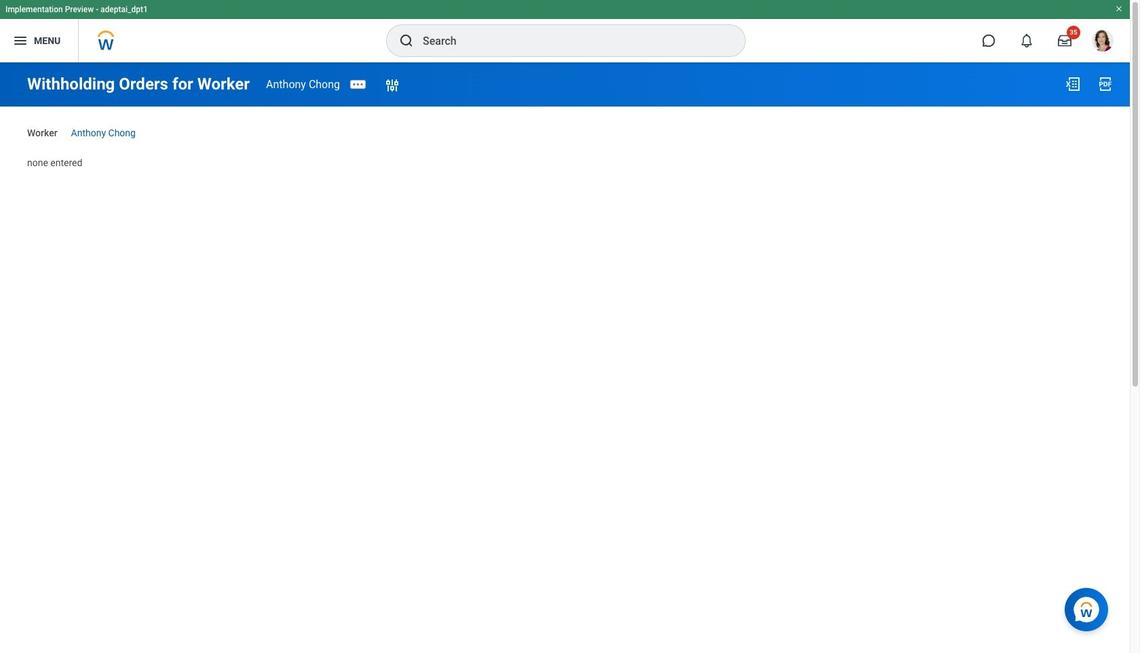 Task type: describe. For each thing, give the bounding box(es) containing it.
close environment banner image
[[1116, 5, 1124, 13]]

Search Workday  search field
[[423, 26, 718, 56]]

profile logan mcneil image
[[1093, 30, 1114, 54]]

change selection image
[[384, 78, 401, 94]]



Task type: vqa. For each thing, say whether or not it's contained in the screenshot.
EMPLOYEE
no



Task type: locate. For each thing, give the bounding box(es) containing it.
inbox large image
[[1059, 34, 1072, 48]]

justify image
[[12, 33, 29, 49]]

view printable version (pdf) image
[[1098, 76, 1114, 92]]

banner
[[0, 0, 1131, 62]]

export to excel image
[[1066, 76, 1082, 92]]

notifications large image
[[1021, 34, 1034, 48]]

search image
[[399, 33, 415, 49]]

main content
[[0, 62, 1131, 182]]



